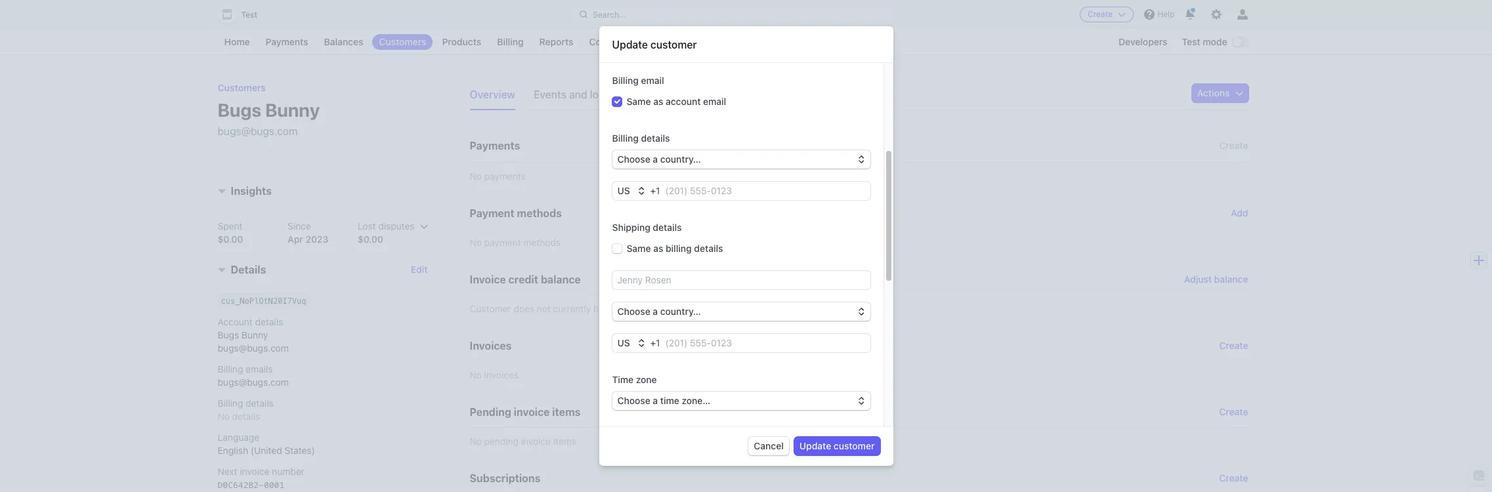 Task type: locate. For each thing, give the bounding box(es) containing it.
0 vertical spatial choose a country…
[[618, 154, 701, 165]]

email up same as account email
[[641, 75, 664, 86]]

update
[[612, 39, 648, 51], [800, 441, 831, 452]]

zone…
[[682, 395, 711, 406]]

2 + 1 from the top
[[650, 338, 660, 349]]

items down pending invoice items
[[553, 436, 577, 447]]

update down search…
[[612, 39, 648, 51]]

1 horizontal spatial test
[[1182, 36, 1201, 47]]

bugs@bugs.com up emails
[[218, 343, 289, 354]]

notifications image
[[1186, 9, 1196, 20]]

payments up no payments on the top left
[[470, 140, 520, 152]]

+ 1 down balance.
[[650, 338, 660, 349]]

language english (united states)
[[218, 432, 315, 457]]

1 vertical spatial test
[[1182, 36, 1201, 47]]

0 vertical spatial test
[[241, 10, 257, 20]]

1 horizontal spatial customers
[[379, 36, 426, 47]]

1 vertical spatial payments
[[470, 140, 520, 152]]

no left payments
[[470, 171, 482, 182]]

2 choose a country… from the top
[[618, 306, 701, 317]]

0 horizontal spatial customer
[[651, 39, 697, 51]]

0 vertical spatial methods
[[517, 207, 562, 219]]

create button for pending invoice items
[[1220, 406, 1249, 419]]

invoice
[[514, 406, 550, 418], [521, 436, 551, 447], [240, 467, 269, 478]]

invoice for number
[[240, 467, 269, 478]]

balance inside button
[[1215, 274, 1249, 285]]

update inside button
[[800, 441, 831, 452]]

$0.00 down lost
[[358, 234, 383, 245]]

customers link left products link
[[373, 34, 433, 50]]

connect link
[[583, 34, 633, 50]]

tab list
[[470, 84, 629, 110]]

overview button
[[470, 84, 523, 110]]

as left account
[[653, 96, 663, 107]]

0 vertical spatial + 1
[[650, 185, 660, 196]]

0 vertical spatial email
[[641, 75, 664, 86]]

1 vertical spatial + 1
[[650, 338, 660, 349]]

1 choose from the top
[[618, 154, 651, 165]]

0 horizontal spatial update
[[612, 39, 648, 51]]

choose a country… inside popup button
[[618, 154, 701, 165]]

0 vertical spatial as
[[653, 96, 663, 107]]

details button
[[212, 257, 266, 278]]

number
[[272, 467, 305, 478]]

invoice up 'no pending invoice items'
[[514, 406, 550, 418]]

1 down balance.
[[656, 338, 660, 349]]

1 vertical spatial (201) 555-0123 telephone field
[[660, 334, 870, 353]]

2 choose from the top
[[618, 306, 651, 317]]

customers left products
[[379, 36, 426, 47]]

update right cancel
[[800, 441, 831, 452]]

2 vertical spatial choose
[[618, 395, 651, 406]]

1 up shipping details
[[656, 185, 660, 196]]

test
[[241, 10, 257, 20], [1182, 36, 1201, 47]]

email
[[641, 75, 664, 86], [703, 96, 726, 107]]

details for account details bugs bunny bugs@bugs.com
[[255, 317, 283, 328]]

1 vertical spatial customer
[[834, 441, 875, 452]]

invoice inside next invoice number d0c642b2-0001
[[240, 467, 269, 478]]

balance up customer does not currently have a balance.
[[541, 274, 581, 286]]

country… inside popup button
[[660, 154, 701, 165]]

0 horizontal spatial $0.00
[[218, 234, 243, 245]]

bugs bunny bugs@bugs.com
[[218, 99, 320, 137]]

mode
[[1203, 36, 1228, 47]]

a for choose a time zone… popup button
[[653, 395, 658, 406]]

1 vertical spatial as
[[653, 243, 663, 254]]

country… down billing details
[[660, 154, 701, 165]]

lost
[[358, 221, 376, 232]]

0 vertical spatial (201) 555-0123 telephone field
[[660, 182, 870, 200]]

edit button
[[411, 264, 428, 277]]

0 horizontal spatial update customer
[[612, 39, 697, 51]]

details right billing
[[694, 243, 723, 254]]

(201) 555-0123 telephone field
[[660, 182, 870, 200], [660, 334, 870, 353]]

1 vertical spatial update customer
[[800, 441, 875, 452]]

bunny
[[265, 99, 320, 121], [242, 330, 268, 341]]

3 choose from the top
[[618, 395, 651, 406]]

home link
[[218, 34, 256, 50]]

as for billing
[[653, 243, 663, 254]]

english
[[218, 445, 248, 457]]

bugs@bugs.com down emails
[[218, 377, 289, 388]]

1 choose a country… from the top
[[618, 154, 701, 165]]

0 vertical spatial country…
[[660, 154, 701, 165]]

1 bugs from the top
[[218, 99, 261, 121]]

payments
[[266, 36, 308, 47], [470, 140, 520, 152]]

billing down the billing email
[[612, 133, 639, 144]]

1 vertical spatial country…
[[660, 306, 701, 317]]

+ 1 up shipping details
[[650, 185, 660, 196]]

customer
[[651, 39, 697, 51], [834, 441, 875, 452]]

developers
[[1119, 36, 1168, 47]]

country… inside dropdown button
[[660, 306, 701, 317]]

0 vertical spatial bunny
[[265, 99, 320, 121]]

0 vertical spatial invoice
[[514, 406, 550, 418]]

1 horizontal spatial customer
[[834, 441, 875, 452]]

2 vertical spatial bugs@bugs.com
[[218, 377, 289, 388]]

0 vertical spatial update
[[612, 39, 648, 51]]

no left the pending
[[470, 436, 482, 447]]

0 horizontal spatial customers
[[218, 82, 266, 93]]

same down shipping
[[627, 243, 651, 254]]

choose right the have
[[618, 306, 651, 317]]

2 + from the top
[[650, 338, 656, 349]]

1 same from the top
[[627, 96, 651, 107]]

1 vertical spatial email
[[703, 96, 726, 107]]

2 balance from the left
[[1215, 274, 1249, 285]]

d0c642b2-
[[218, 481, 264, 491]]

details down the "billing emails bugs@bugs.com"
[[246, 398, 274, 409]]

pending
[[470, 406, 511, 418]]

country…
[[660, 154, 701, 165], [660, 306, 701, 317]]

1 (201) 555-0123 telephone field from the top
[[660, 182, 870, 200]]

1 horizontal spatial email
[[703, 96, 726, 107]]

choose a country… inside dropdown button
[[618, 306, 701, 317]]

choose inside dropdown button
[[618, 306, 651, 317]]

choose a country… for choose a country… dropdown button
[[618, 306, 701, 317]]

choose for choose a country… popup button
[[618, 154, 651, 165]]

same down the billing email
[[627, 96, 651, 107]]

customers up bugs bunny bugs@bugs.com
[[218, 82, 266, 93]]

create button
[[1080, 7, 1134, 22], [1220, 137, 1249, 155], [1220, 406, 1249, 419], [1220, 472, 1249, 485]]

customers for the top customers link
[[379, 36, 426, 47]]

1 + 1 from the top
[[650, 185, 660, 196]]

methods up no payment methods
[[517, 207, 562, 219]]

choose a country… for choose a country… popup button
[[618, 154, 701, 165]]

billing inside billing details no details
[[218, 398, 243, 409]]

billing up language
[[218, 398, 243, 409]]

billing
[[497, 36, 524, 47], [612, 75, 639, 86], [612, 133, 639, 144], [218, 364, 243, 375], [218, 398, 243, 409]]

0 vertical spatial bugs
[[218, 99, 261, 121]]

1 country… from the top
[[660, 154, 701, 165]]

$0.00 down spent
[[218, 234, 243, 245]]

no payments
[[470, 171, 526, 182]]

billing left emails
[[218, 364, 243, 375]]

1 1 from the top
[[656, 185, 660, 196]]

1 as from the top
[[653, 96, 663, 107]]

1 vertical spatial choose a country…
[[618, 306, 701, 317]]

details for billing details
[[641, 133, 670, 144]]

1 vertical spatial +
[[650, 338, 656, 349]]

1 horizontal spatial $0.00
[[358, 234, 383, 245]]

choose a country… down billing details
[[618, 154, 701, 165]]

+ for second '(201) 555-0123' phone field from the bottom
[[650, 185, 656, 196]]

2 country… from the top
[[660, 306, 701, 317]]

no for invoices
[[470, 370, 482, 381]]

no for payment methods
[[470, 237, 482, 248]]

(201) 555-0123 telephone field down choose a country… dropdown button
[[660, 334, 870, 353]]

details up same as billing details at left
[[653, 222, 682, 233]]

test button
[[218, 5, 271, 24]]

billing down connect link
[[612, 75, 639, 86]]

billing left "reports"
[[497, 36, 524, 47]]

balance right adjust
[[1215, 274, 1249, 285]]

choose
[[618, 154, 651, 165], [618, 306, 651, 317], [618, 395, 651, 406]]

same as account email
[[627, 96, 726, 107]]

update customer inside button
[[800, 441, 875, 452]]

2 1 from the top
[[656, 338, 660, 349]]

1 vertical spatial 1
[[656, 338, 660, 349]]

payments right home
[[266, 36, 308, 47]]

0 horizontal spatial email
[[641, 75, 664, 86]]

no inside billing details no details
[[218, 411, 230, 423]]

0 vertical spatial choose
[[618, 154, 651, 165]]

0 vertical spatial 1
[[656, 185, 660, 196]]

events and logs button
[[534, 84, 619, 110]]

a inside dropdown button
[[653, 306, 658, 317]]

svg image
[[1235, 89, 1243, 97]]

methods down payment methods
[[524, 237, 561, 248]]

and
[[569, 89, 588, 100]]

0 vertical spatial +
[[650, 185, 656, 196]]

1 balance from the left
[[541, 274, 581, 286]]

1 vertical spatial same
[[627, 243, 651, 254]]

0 vertical spatial customers
[[379, 36, 426, 47]]

0 vertical spatial customer
[[651, 39, 697, 51]]

create for subscriptions
[[1220, 473, 1249, 484]]

a
[[653, 154, 658, 165], [616, 303, 621, 315], [653, 306, 658, 317], [653, 395, 658, 406]]

time zone
[[612, 374, 657, 385]]

1 horizontal spatial balance
[[1215, 274, 1249, 285]]

choose down time zone
[[618, 395, 651, 406]]

+ down balance.
[[650, 338, 656, 349]]

$0.00
[[218, 234, 243, 245], [358, 234, 383, 245]]

events
[[534, 89, 567, 100]]

details down cus_noplqtn20i7vuq
[[255, 317, 283, 328]]

0 horizontal spatial test
[[241, 10, 257, 20]]

items
[[552, 406, 581, 418], [553, 436, 577, 447]]

billing emails bugs@bugs.com
[[218, 364, 289, 388]]

0 vertical spatial bugs@bugs.com
[[218, 125, 298, 137]]

search…
[[593, 10, 626, 19]]

1
[[656, 185, 660, 196], [656, 338, 660, 349]]

invoice down pending invoice items
[[521, 436, 551, 447]]

details for shipping details
[[653, 222, 682, 233]]

1 vertical spatial bunny
[[242, 330, 268, 341]]

no left the invoices
[[470, 370, 482, 381]]

invoice credit balance
[[470, 274, 581, 286]]

billing inside the "billing emails bugs@bugs.com"
[[218, 364, 243, 375]]

1 vertical spatial customers link
[[218, 82, 266, 93]]

2 same from the top
[[627, 243, 651, 254]]

choose down billing details
[[618, 154, 651, 165]]

credit
[[509, 274, 538, 286]]

customers
[[379, 36, 426, 47], [218, 82, 266, 93]]

edit
[[411, 264, 428, 275]]

shipping details
[[612, 222, 682, 233]]

bugs@bugs.com for bugs
[[218, 125, 298, 137]]

choose a country…
[[618, 154, 701, 165], [618, 306, 701, 317]]

choose a country… right the have
[[618, 306, 701, 317]]

test left mode
[[1182, 36, 1201, 47]]

update customer
[[612, 39, 697, 51], [800, 441, 875, 452]]

billing email
[[612, 75, 664, 86]]

invoice up d0c642b2-
[[240, 467, 269, 478]]

bugs@bugs.com inside bugs bunny bugs@bugs.com
[[218, 125, 298, 137]]

+ up shipping details
[[650, 185, 656, 196]]

1 + from the top
[[650, 185, 656, 196]]

1 horizontal spatial update
[[800, 441, 831, 452]]

customers link up bugs bunny bugs@bugs.com
[[218, 82, 266, 93]]

a for choose a country… dropdown button
[[653, 306, 658, 317]]

no left payment
[[470, 237, 482, 248]]

country… right balance.
[[660, 306, 701, 317]]

1 horizontal spatial customers link
[[373, 34, 433, 50]]

as left billing
[[653, 243, 663, 254]]

+ 1
[[650, 185, 660, 196], [650, 338, 660, 349]]

2 bugs from the top
[[218, 330, 239, 341]]

choose for choose a country… dropdown button
[[618, 306, 651, 317]]

details down same as account email
[[641, 133, 670, 144]]

bugs@bugs.com
[[218, 125, 298, 137], [218, 343, 289, 354], [218, 377, 289, 388]]

0 vertical spatial update customer
[[612, 39, 697, 51]]

2 vertical spatial invoice
[[240, 467, 269, 478]]

test inside button
[[241, 10, 257, 20]]

2 as from the top
[[653, 243, 663, 254]]

1 vertical spatial customers
[[218, 82, 266, 93]]

test for test
[[241, 10, 257, 20]]

test for test mode
[[1182, 36, 1201, 47]]

0 horizontal spatial balance
[[541, 274, 581, 286]]

billing details
[[612, 133, 670, 144]]

1 vertical spatial bugs@bugs.com
[[218, 343, 289, 354]]

+ for 1st '(201) 555-0123' phone field from the bottom
[[650, 338, 656, 349]]

create for payments
[[1220, 140, 1249, 151]]

0 horizontal spatial payments
[[266, 36, 308, 47]]

(201) 555-0123 telephone field down choose a country… popup button
[[660, 182, 870, 200]]

1 vertical spatial choose
[[618, 306, 651, 317]]

bugs@bugs.com up insights dropdown button
[[218, 125, 298, 137]]

bunny inside bugs bunny bugs@bugs.com
[[265, 99, 320, 121]]

add
[[1231, 207, 1249, 219]]

1 $0.00 from the left
[[218, 234, 243, 245]]

1 horizontal spatial update customer
[[800, 441, 875, 452]]

no for pending invoice items
[[470, 436, 482, 447]]

payment methods
[[470, 207, 562, 219]]

3 bugs@bugs.com from the top
[[218, 377, 289, 388]]

items up 'no pending invoice items'
[[552, 406, 581, 418]]

0001
[[264, 481, 284, 491]]

1 vertical spatial bugs
[[218, 330, 239, 341]]

customer
[[470, 303, 511, 315]]

details inside account details bugs bunny bugs@bugs.com
[[255, 317, 283, 328]]

email right account
[[703, 96, 726, 107]]

0 vertical spatial same
[[627, 96, 651, 107]]

same for same as billing details
[[627, 243, 651, 254]]

payments
[[484, 171, 526, 182]]

1 bugs@bugs.com from the top
[[218, 125, 298, 137]]

products
[[442, 36, 481, 47]]

1 vertical spatial update
[[800, 441, 831, 452]]

no up language
[[218, 411, 230, 423]]

test up home
[[241, 10, 257, 20]]



Task type: vqa. For each thing, say whether or not it's contained in the screenshot.
Same for Same as billing details
yes



Task type: describe. For each thing, give the bounding box(es) containing it.
balances link
[[318, 34, 370, 50]]

(united
[[251, 445, 282, 457]]

emails
[[246, 364, 273, 375]]

no payment methods
[[470, 237, 561, 248]]

bugs inside bugs bunny bugs@bugs.com
[[218, 99, 261, 121]]

lost disputes
[[358, 221, 415, 232]]

same for same as account email
[[627, 96, 651, 107]]

time
[[660, 395, 680, 406]]

overview
[[470, 89, 515, 100]]

billing for billing email
[[612, 75, 639, 86]]

products link
[[436, 34, 488, 50]]

2 (201) 555-0123 telephone field from the top
[[660, 334, 870, 353]]

subscriptions
[[470, 473, 541, 485]]

shipping
[[612, 222, 651, 233]]

currently
[[553, 303, 591, 315]]

tab list containing overview
[[470, 84, 629, 110]]

zone
[[636, 374, 657, 385]]

actions button
[[1192, 84, 1249, 102]]

choose a time zone…
[[618, 395, 711, 406]]

bugs inside account details bugs bunny bugs@bugs.com
[[218, 330, 239, 341]]

insights
[[231, 185, 272, 197]]

not
[[537, 303, 551, 315]]

create button for subscriptions
[[1220, 472, 1249, 485]]

create button for payments
[[1220, 137, 1249, 155]]

1 vertical spatial items
[[553, 436, 577, 447]]

reports link
[[533, 34, 580, 50]]

add button
[[1231, 207, 1249, 220]]

invoices
[[470, 340, 512, 352]]

billing for billing details no details
[[218, 398, 243, 409]]

no pending invoice items
[[470, 436, 577, 447]]

Jenny Rosen text field
[[612, 271, 870, 290]]

choose a time zone… button
[[612, 392, 870, 410]]

details up language
[[232, 411, 260, 423]]

country… for choose a country… dropdown button
[[660, 306, 701, 317]]

language
[[218, 432, 259, 444]]

since apr 2023
[[288, 221, 329, 245]]

billing
[[666, 243, 692, 254]]

cancel button
[[749, 437, 789, 456]]

test mode
[[1182, 36, 1228, 47]]

invoice
[[470, 274, 506, 286]]

account
[[218, 317, 253, 328]]

2023
[[306, 234, 329, 245]]

invoice for items
[[514, 406, 550, 418]]

next invoice number d0c642b2-0001
[[218, 467, 305, 491]]

0 vertical spatial items
[[552, 406, 581, 418]]

1 vertical spatial invoice
[[521, 436, 551, 447]]

create link
[[1220, 339, 1249, 353]]

1 for second '(201) 555-0123' phone field from the bottom
[[656, 185, 660, 196]]

choose for choose a time zone… popup button
[[618, 395, 651, 406]]

balances
[[324, 36, 363, 47]]

more
[[642, 36, 664, 47]]

2 $0.00 from the left
[[358, 234, 383, 245]]

connect
[[589, 36, 626, 47]]

customer does not currently have a balance.
[[470, 303, 659, 315]]

create for pending invoice items
[[1220, 406, 1249, 418]]

payment
[[470, 207, 515, 219]]

update customer button
[[794, 437, 880, 456]]

events and logs
[[534, 89, 611, 100]]

actions
[[1198, 87, 1230, 98]]

apr
[[288, 234, 303, 245]]

0 horizontal spatial customers link
[[218, 82, 266, 93]]

next
[[218, 467, 237, 478]]

0 vertical spatial customers link
[[373, 34, 433, 50]]

billing for billing
[[497, 36, 524, 47]]

payment
[[484, 237, 521, 248]]

billing details no details
[[218, 398, 274, 423]]

details
[[231, 264, 266, 276]]

Search… search field
[[572, 6, 894, 23]]

1 horizontal spatial payments
[[470, 140, 520, 152]]

bugs@bugs.com for billing
[[218, 377, 289, 388]]

cus_noplqtn20i7vuq
[[221, 297, 306, 306]]

disputes
[[378, 221, 415, 232]]

bunny inside account details bugs bunny bugs@bugs.com
[[242, 330, 268, 341]]

country… for choose a country… popup button
[[660, 154, 701, 165]]

developers link
[[1112, 34, 1174, 50]]

states)
[[285, 445, 315, 457]]

spent
[[218, 221, 243, 232]]

customers for the left customers link
[[218, 82, 266, 93]]

billing for billing details
[[612, 133, 639, 144]]

1 for 1st '(201) 555-0123' phone field from the bottom
[[656, 338, 660, 349]]

balance.
[[623, 303, 659, 315]]

adjust balance
[[1184, 274, 1249, 285]]

2 bugs@bugs.com from the top
[[218, 343, 289, 354]]

adjust
[[1184, 274, 1212, 285]]

a for choose a country… popup button
[[653, 154, 658, 165]]

does
[[514, 303, 534, 315]]

payments link
[[259, 34, 315, 50]]

details for billing details no details
[[246, 398, 274, 409]]

customer inside button
[[834, 441, 875, 452]]

choose a country… button
[[612, 303, 870, 321]]

have
[[594, 303, 614, 315]]

reports
[[539, 36, 574, 47]]

account details bugs bunny bugs@bugs.com
[[218, 317, 289, 354]]

no for payments
[[470, 171, 482, 182]]

0 vertical spatial payments
[[266, 36, 308, 47]]

spent $0.00
[[218, 221, 243, 245]]

time
[[612, 374, 634, 385]]

billing for billing emails bugs@bugs.com
[[218, 364, 243, 375]]

no invoices
[[470, 370, 519, 381]]

as for account
[[653, 96, 663, 107]]

account
[[666, 96, 701, 107]]

pending
[[484, 436, 519, 447]]

pending invoice items
[[470, 406, 581, 418]]

cancel
[[754, 441, 784, 452]]

invoices
[[484, 370, 519, 381]]

home
[[224, 36, 250, 47]]

logs
[[590, 89, 611, 100]]

billing link
[[491, 34, 530, 50]]

adjust balance button
[[1184, 273, 1249, 286]]

since
[[288, 221, 311, 232]]

1 vertical spatial methods
[[524, 237, 561, 248]]

more button
[[635, 34, 684, 50]]



